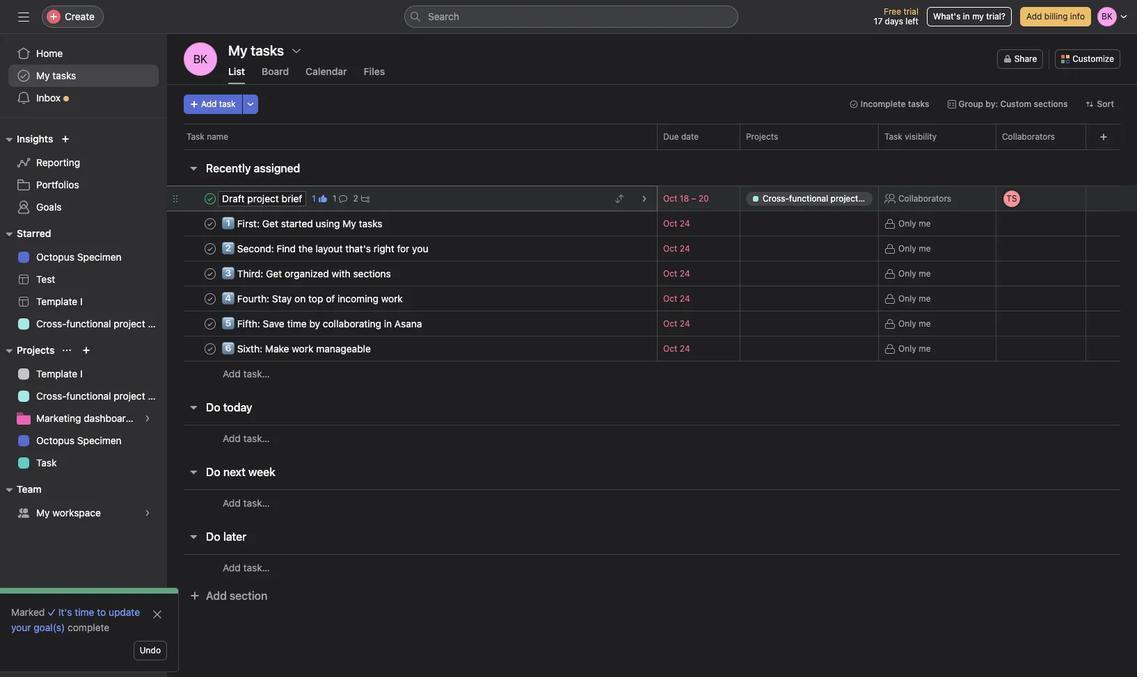 Task type: describe. For each thing, give the bounding box(es) containing it.
create
[[65, 10, 95, 22]]

trial
[[904, 6, 919, 17]]

search button
[[404, 6, 738, 28]]

incomplete tasks
[[861, 99, 929, 109]]

do today button
[[206, 395, 252, 420]]

add inside header recently assigned tree grid
[[223, 368, 241, 380]]

i inside 'starred' element
[[80, 296, 83, 308]]

undo button
[[133, 642, 167, 661]]

functional for second cross-functional project plan link from the bottom
[[66, 318, 111, 330]]

1 add task… row from the top
[[167, 361, 1137, 387]]

24 for 3️⃣ third: get organized with sections cell
[[680, 269, 690, 279]]

completed checkbox for 5️⃣ fifth: save time by collaborating in asana text field
[[202, 316, 219, 332]]

dashboards
[[84, 413, 137, 425]]

Draft project brief text field
[[219, 192, 306, 206]]

starred button
[[0, 225, 51, 242]]

goals link
[[8, 196, 159, 219]]

me for the linked projects for 6️⃣ sixth: make work manageable 'cell' at the right of page
[[919, 343, 931, 354]]

add down do today
[[223, 433, 241, 444]]

only for linked projects for 3️⃣ third: get organized with sections cell
[[899, 268, 916, 279]]

24 for 6️⃣ sixth: make work manageable "cell"
[[680, 344, 690, 354]]

1 cross-functional project plan link from the top
[[8, 313, 167, 335]]

details image
[[640, 195, 649, 203]]

tasks for my tasks
[[52, 70, 76, 81]]

portfolios
[[36, 179, 79, 191]]

info
[[1070, 11, 1085, 22]]

cross-functional project plan for second cross-functional project plan link from the bottom
[[36, 318, 167, 330]]

next
[[223, 466, 246, 479]]

template inside projects element
[[36, 368, 77, 380]]

marketing
[[36, 413, 81, 425]]

do next week
[[206, 466, 276, 479]]

visibility
[[905, 132, 937, 142]]

trial?
[[986, 11, 1006, 22]]

free
[[884, 6, 901, 17]]

✓
[[47, 607, 56, 619]]

do today
[[206, 402, 252, 414]]

tasks for incomplete tasks
[[908, 99, 929, 109]]

oct for 4️⃣ fourth: stay on top of incoming work cell
[[663, 294, 677, 304]]

add task… for third add task… row from the bottom of the page
[[223, 433, 270, 444]]

only for the linked projects for 4️⃣ fourth: stay on top of incoming work cell
[[899, 293, 916, 304]]

0 vertical spatial projects
[[746, 132, 778, 142]]

only for linked projects for 2️⃣ second: find the layout that's right for you cell
[[899, 243, 916, 254]]

task link
[[8, 452, 159, 475]]

completed checkbox for 6️⃣ sixth: make work manageable text field
[[202, 341, 219, 357]]

add down next
[[223, 497, 241, 509]]

add up add section button
[[223, 562, 241, 574]]

due
[[663, 132, 679, 142]]

add task… for 4th add task… row from the top
[[223, 562, 270, 574]]

me for linked projects for 5️⃣ fifth: save time by collaborating in asana cell
[[919, 318, 931, 329]]

oct 18 – 20
[[663, 193, 709, 204]]

goals
[[36, 201, 62, 213]]

collapse task list for this section image for 4th add task… row from the top
[[188, 532, 199, 543]]

completed image for the draft project brief text field
[[202, 190, 219, 207]]

3 add task… row from the top
[[167, 490, 1137, 516]]

custom
[[1000, 99, 1032, 109]]

my for my tasks
[[36, 70, 50, 81]]

task visibility
[[885, 132, 937, 142]]

5️⃣ Fifth: Save time by collaborating in Asana text field
[[219, 317, 426, 331]]

my tasks link
[[8, 65, 159, 87]]

do for do today
[[206, 402, 220, 414]]

inbox link
[[8, 87, 159, 109]]

date
[[681, 132, 699, 142]]

team button
[[0, 482, 42, 498]]

only me for linked projects for 2️⃣ second: find the layout that's right for you cell
[[899, 243, 931, 254]]

reporting
[[36, 157, 80, 168]]

24 for 1️⃣ first: get started using my tasks "cell"
[[680, 219, 690, 229]]

insights button
[[0, 131, 53, 148]]

task
[[219, 99, 236, 109]]

me for linked projects for 1️⃣ first: get started using my tasks cell
[[919, 218, 931, 229]]

–
[[691, 193, 696, 204]]

calendar
[[306, 65, 347, 77]]

6️⃣ Sixth: Make work manageable text field
[[219, 342, 375, 356]]

oct for 6️⃣ sixth: make work manageable "cell"
[[663, 344, 677, 354]]

projects inside dropdown button
[[17, 345, 55, 356]]

project for second cross-functional project plan link from the bottom
[[114, 318, 145, 330]]

marketing dashboards link
[[8, 408, 159, 430]]

linked projects for 1️⃣ first: get started using my tasks cell
[[740, 211, 879, 237]]

add task
[[201, 99, 236, 109]]

collaborators inside header recently assigned tree grid
[[899, 193, 951, 204]]

24 for 5️⃣ fifth: save time by collaborating in asana cell
[[680, 319, 690, 329]]

see details, marketing dashboards image
[[143, 415, 152, 423]]

✓ it's time to update your goal(s) link
[[11, 607, 140, 634]]

1 oct from the top
[[663, 193, 677, 204]]

what's in my trial? button
[[927, 7, 1012, 26]]

add section
[[206, 590, 268, 603]]

sections
[[1034, 99, 1068, 109]]

2 1 button from the left
[[330, 192, 350, 206]]

plan for second cross-functional project plan link from the bottom
[[148, 318, 167, 330]]

oct for 3️⃣ third: get organized with sections cell
[[663, 269, 677, 279]]

share button
[[997, 49, 1043, 69]]

2 1 from the left
[[333, 193, 336, 204]]

project for first cross-functional project plan link from the bottom of the page
[[114, 390, 145, 402]]

hide sidebar image
[[18, 11, 29, 22]]

test link
[[8, 269, 159, 291]]

update
[[109, 607, 140, 619]]

add left task on the left of the page
[[201, 99, 217, 109]]

by:
[[986, 99, 998, 109]]

your
[[11, 622, 31, 634]]

later
[[223, 531, 247, 544]]

draft project brief cell
[[167, 186, 658, 212]]

home link
[[8, 42, 159, 65]]

row containing 1
[[167, 185, 1137, 213]]

add billing info button
[[1020, 7, 1091, 26]]

completed checkbox for 2️⃣ second: find the layout that's right for you text box
[[202, 240, 219, 257]]

specimen inside 'starred' element
[[77, 251, 122, 263]]

task for task visibility
[[885, 132, 903, 142]]

plan for first cross-functional project plan link from the bottom of the page
[[148, 390, 167, 402]]

left
[[906, 16, 919, 26]]

add a task to this section image
[[254, 532, 265, 543]]

linked projects for 5️⃣ fifth: save time by collaborating in asana cell
[[740, 311, 879, 337]]

octopus inside 'starred' element
[[36, 251, 74, 263]]

add task… button for 4th add task… row from the top
[[223, 561, 270, 576]]

20
[[699, 193, 709, 204]]

my tasks
[[228, 42, 284, 58]]

test
[[36, 274, 55, 285]]

move tasks between sections image
[[615, 195, 624, 203]]

search list box
[[404, 6, 738, 28]]

recently
[[206, 162, 251, 175]]

search
[[428, 10, 459, 22]]

task name column header
[[184, 124, 661, 150]]

files link
[[364, 65, 385, 84]]

board
[[262, 65, 289, 77]]

projects button
[[0, 342, 55, 359]]

completed checkbox for the draft project brief text field
[[202, 190, 219, 207]]

completed image for 4️⃣ fourth: stay on top of incoming work text box
[[202, 291, 219, 307]]

18
[[680, 193, 689, 204]]

group
[[959, 99, 983, 109]]

only me for linked projects for 1️⃣ first: get started using my tasks cell
[[899, 218, 931, 229]]

oct for 2️⃣ second: find the layout that's right for you cell
[[663, 244, 677, 254]]

cross- for second cross-functional project plan link from the bottom
[[36, 318, 66, 330]]

new image
[[62, 135, 70, 143]]

billing
[[1045, 11, 1068, 22]]

projects element
[[0, 338, 167, 477]]

time
[[75, 607, 94, 619]]

my workspace
[[36, 507, 101, 519]]

oct 24 for 5️⃣ fifth: save time by collaborating in asana cell
[[663, 319, 690, 329]]

my tasks
[[36, 70, 76, 81]]

me for linked projects for 2️⃣ second: find the layout that's right for you cell
[[919, 243, 931, 254]]

oct 24 for 2️⃣ second: find the layout that's right for you cell
[[663, 244, 690, 254]]

linked projects for 4️⃣ fourth: stay on top of incoming work cell
[[740, 286, 879, 312]]

add task… button for second add task… row from the bottom of the page
[[223, 496, 270, 511]]

add task… for second add task… row from the bottom of the page
[[223, 497, 270, 509]]

create button
[[42, 6, 104, 28]]

marked
[[11, 607, 47, 619]]

incomplete tasks button
[[843, 95, 936, 114]]

add task button
[[184, 95, 242, 114]]

2 add task… row from the top
[[167, 425, 1137, 452]]

oct 24 for 1️⃣ first: get started using my tasks "cell"
[[663, 219, 690, 229]]

more actions image
[[246, 100, 254, 109]]

goal(s)
[[34, 622, 65, 634]]



Task type: vqa. For each thing, say whether or not it's contained in the screenshot.
row
yes



Task type: locate. For each thing, give the bounding box(es) containing it.
24 for 4️⃣ fourth: stay on top of incoming work cell
[[680, 294, 690, 304]]

1 horizontal spatial 1
[[333, 193, 336, 204]]

oct 24
[[663, 219, 690, 229], [663, 244, 690, 254], [663, 269, 690, 279], [663, 294, 690, 304], [663, 319, 690, 329], [663, 344, 690, 354]]

collapse task list for this section image left do later button
[[188, 532, 199, 543]]

2 template i link from the top
[[8, 363, 159, 386]]

add task… button up section
[[223, 561, 270, 576]]

header recently assigned tree grid
[[167, 185, 1137, 387]]

4 task… from the top
[[243, 562, 270, 574]]

specimen up test link
[[77, 251, 122, 263]]

what's in my trial?
[[933, 11, 1006, 22]]

only me for linked projects for 3️⃣ third: get organized with sections cell
[[899, 268, 931, 279]]

24
[[680, 219, 690, 229], [680, 244, 690, 254], [680, 269, 690, 279], [680, 294, 690, 304], [680, 319, 690, 329], [680, 344, 690, 354]]

1 my from the top
[[36, 70, 50, 81]]

3 completed checkbox from the top
[[202, 341, 219, 357]]

5 24 from the top
[[680, 319, 690, 329]]

3️⃣ third: get organized with sections cell
[[167, 261, 658, 287]]

octopus specimen inside projects element
[[36, 435, 122, 447]]

2 me from the top
[[919, 243, 931, 254]]

1 vertical spatial project
[[114, 390, 145, 402]]

17
[[874, 16, 883, 26]]

1 octopus specimen from the top
[[36, 251, 122, 263]]

completed image for 5️⃣ fifth: save time by collaborating in asana text field
[[202, 316, 219, 332]]

functional up marketing dashboards
[[66, 390, 111, 402]]

1 vertical spatial functional
[[66, 390, 111, 402]]

collaborators down visibility
[[899, 193, 951, 204]]

undo
[[140, 646, 161, 656]]

do later
[[206, 531, 247, 544]]

my inside the teams element
[[36, 507, 50, 519]]

3 oct from the top
[[663, 244, 677, 254]]

do for do next week
[[206, 466, 220, 479]]

only for linked projects for 5️⃣ fifth: save time by collaborating in asana cell
[[899, 318, 916, 329]]

task… for second add task… row from the bottom of the page
[[243, 497, 270, 509]]

completed checkbox inside 3️⃣ third: get organized with sections cell
[[202, 266, 219, 282]]

task
[[187, 132, 204, 142], [885, 132, 903, 142], [36, 457, 57, 469]]

5 only from the top
[[899, 318, 916, 329]]

today
[[223, 402, 252, 414]]

2 octopus from the top
[[36, 435, 74, 447]]

1 vertical spatial i
[[80, 368, 83, 380]]

4 add task… row from the top
[[167, 555, 1137, 581]]

1️⃣ first: get started using my tasks cell
[[167, 211, 658, 237]]

project down test link
[[114, 318, 145, 330]]

add task… up 'today'
[[223, 368, 270, 380]]

task… for third add task… row from the bottom of the page
[[243, 433, 270, 444]]

5️⃣ fifth: save time by collaborating in asana cell
[[167, 311, 658, 337]]

add task… for 4th add task… row from the bottom of the page
[[223, 368, 270, 380]]

template i link down test
[[8, 291, 159, 313]]

cross-functional project plan link
[[8, 313, 167, 335], [8, 386, 167, 408]]

0 vertical spatial completed checkbox
[[202, 266, 219, 282]]

specimen
[[77, 251, 122, 263], [77, 435, 122, 447]]

me for the linked projects for 4️⃣ fourth: stay on top of incoming work cell
[[919, 293, 931, 304]]

1 cross- from the top
[[36, 318, 66, 330]]

add left billing
[[1027, 11, 1042, 22]]

task left name
[[187, 132, 204, 142]]

Completed checkbox
[[202, 266, 219, 282], [202, 316, 219, 332], [202, 341, 219, 357]]

7 oct from the top
[[663, 344, 677, 354]]

octopus specimen
[[36, 251, 122, 263], [36, 435, 122, 447]]

1️⃣ First: Get started using My tasks text field
[[219, 217, 387, 231]]

add task… row
[[167, 361, 1137, 387], [167, 425, 1137, 452], [167, 490, 1137, 516], [167, 555, 1137, 581]]

my up inbox on the top
[[36, 70, 50, 81]]

show options, current sort, top image
[[63, 347, 71, 355]]

2 oct 24 from the top
[[663, 244, 690, 254]]

do next week button
[[206, 460, 276, 485]]

my
[[36, 70, 50, 81], [36, 507, 50, 519]]

add task… button inside header recently assigned tree grid
[[223, 367, 270, 382]]

recently assigned
[[206, 162, 300, 175]]

week
[[248, 466, 276, 479]]

tasks inside dropdown button
[[908, 99, 929, 109]]

add task… button down do next week
[[223, 496, 270, 511]]

functional for first cross-functional project plan link from the bottom of the page
[[66, 390, 111, 402]]

inbox
[[36, 92, 61, 104]]

complete
[[65, 622, 109, 634]]

0 horizontal spatial projects
[[17, 345, 55, 356]]

completed image
[[202, 291, 219, 307], [202, 341, 219, 357]]

completed checkbox inside 5️⃣ fifth: save time by collaborating in asana cell
[[202, 316, 219, 332]]

cross-functional project plan inside 'starred' element
[[36, 318, 167, 330]]

template i for 2nd template i link from the top of the page
[[36, 368, 83, 380]]

task… down week
[[243, 497, 270, 509]]

collapse task list for this section image for do next week
[[188, 467, 199, 478]]

1 do from the top
[[206, 402, 220, 414]]

2 horizontal spatial task
[[885, 132, 903, 142]]

5 me from the top
[[919, 318, 931, 329]]

1 add task… button from the top
[[223, 367, 270, 382]]

1 vertical spatial specimen
[[77, 435, 122, 447]]

tasks inside the global element
[[52, 70, 76, 81]]

completed checkbox inside "draft project brief" cell
[[202, 190, 219, 207]]

oct for 1️⃣ first: get started using my tasks "cell"
[[663, 219, 677, 229]]

functional inside projects element
[[66, 390, 111, 402]]

add up do today button
[[223, 368, 241, 380]]

1 completed checkbox from the top
[[202, 266, 219, 282]]

share
[[1015, 54, 1037, 64]]

portfolios link
[[8, 174, 159, 196]]

1 vertical spatial octopus specimen link
[[8, 430, 159, 452]]

task…
[[243, 368, 270, 380], [243, 433, 270, 444], [243, 497, 270, 509], [243, 562, 270, 574]]

completed image inside 4️⃣ fourth: stay on top of incoming work cell
[[202, 291, 219, 307]]

starred
[[17, 228, 51, 239]]

1 oct 24 from the top
[[663, 219, 690, 229]]

2 my from the top
[[36, 507, 50, 519]]

1 vertical spatial tasks
[[908, 99, 929, 109]]

show options image
[[291, 45, 302, 56]]

plan inside projects element
[[148, 390, 167, 402]]

template i link down new project or portfolio icon on the bottom left of the page
[[8, 363, 159, 386]]

1 vertical spatial cross-
[[36, 390, 66, 402]]

0 vertical spatial octopus
[[36, 251, 74, 263]]

1 vertical spatial template
[[36, 368, 77, 380]]

completed image inside 1️⃣ first: get started using my tasks "cell"
[[202, 215, 219, 232]]

do inside button
[[206, 466, 220, 479]]

project inside 'starred' element
[[114, 318, 145, 330]]

0 vertical spatial template i link
[[8, 291, 159, 313]]

bk button
[[184, 42, 217, 76]]

1 only from the top
[[899, 218, 916, 229]]

4 only from the top
[[899, 293, 916, 304]]

oct
[[663, 193, 677, 204], [663, 219, 677, 229], [663, 244, 677, 254], [663, 269, 677, 279], [663, 294, 677, 304], [663, 319, 677, 329], [663, 344, 677, 354]]

octopus specimen inside 'starred' element
[[36, 251, 122, 263]]

cross-functional project plan up new project or portfolio icon on the bottom left of the page
[[36, 318, 167, 330]]

project up see details, marketing dashboards 'icon' at the bottom left of the page
[[114, 390, 145, 402]]

task inside projects element
[[36, 457, 57, 469]]

completed image
[[202, 190, 219, 207], [202, 215, 219, 232], [202, 240, 219, 257], [202, 266, 219, 282], [202, 316, 219, 332]]

list link
[[228, 65, 245, 84]]

workspace
[[52, 507, 101, 519]]

1 vertical spatial completed image
[[202, 341, 219, 357]]

2 cross- from the top
[[36, 390, 66, 402]]

2 collapse task list for this section image from the top
[[188, 467, 199, 478]]

4 oct from the top
[[663, 269, 677, 279]]

2 vertical spatial do
[[206, 531, 220, 544]]

1 horizontal spatial projects
[[746, 132, 778, 142]]

see details, my workspace image
[[143, 509, 152, 518]]

my workspace link
[[8, 502, 159, 525]]

name
[[207, 132, 228, 142]]

do for do later
[[206, 531, 220, 544]]

completed checkbox inside 2️⃣ second: find the layout that's right for you cell
[[202, 240, 219, 257]]

3 oct 24 from the top
[[663, 269, 690, 279]]

completed image inside "draft project brief" cell
[[202, 190, 219, 207]]

1 project from the top
[[114, 318, 145, 330]]

task inside column header
[[187, 132, 204, 142]]

2 plan from the top
[[148, 390, 167, 402]]

1 cross-functional project plan from the top
[[36, 318, 167, 330]]

2 completed checkbox from the top
[[202, 316, 219, 332]]

0 vertical spatial specimen
[[77, 251, 122, 263]]

2 specimen from the top
[[77, 435, 122, 447]]

2 task… from the top
[[243, 433, 270, 444]]

1 vertical spatial my
[[36, 507, 50, 519]]

0 vertical spatial plan
[[148, 318, 167, 330]]

0 vertical spatial functional
[[66, 318, 111, 330]]

only for the linked projects for 6️⃣ sixth: make work manageable 'cell' at the right of page
[[899, 343, 916, 354]]

2 completed checkbox from the top
[[202, 215, 219, 232]]

3 add task… button from the top
[[223, 496, 270, 511]]

only for linked projects for 1️⃣ first: get started using my tasks cell
[[899, 218, 916, 229]]

6 oct 24 from the top
[[663, 344, 690, 354]]

0 vertical spatial do
[[206, 402, 220, 414]]

sort button
[[1080, 95, 1121, 114]]

3 completed checkbox from the top
[[202, 240, 219, 257]]

1 horizontal spatial collaborators
[[1002, 132, 1055, 142]]

list
[[228, 65, 245, 77]]

close image
[[152, 610, 163, 621]]

template i down show options, current sort, top icon at the bottom of the page
[[36, 368, 83, 380]]

functional inside 'starred' element
[[66, 318, 111, 330]]

collapse task list for this section image
[[188, 163, 199, 174], [188, 532, 199, 543]]

marketing dashboards
[[36, 413, 137, 425]]

3 task… from the top
[[243, 497, 270, 509]]

2 completed image from the top
[[202, 341, 219, 357]]

i inside projects element
[[80, 368, 83, 380]]

template down test
[[36, 296, 77, 308]]

only me for the linked projects for 6️⃣ sixth: make work manageable 'cell' at the right of page
[[899, 343, 931, 354]]

1 vertical spatial cross-functional project plan
[[36, 390, 167, 402]]

collapse task list for this section image left next
[[188, 467, 199, 478]]

sort
[[1097, 99, 1114, 109]]

1 horizontal spatial task
[[187, 132, 204, 142]]

do
[[206, 402, 220, 414], [206, 466, 220, 479], [206, 531, 220, 544]]

0 vertical spatial template
[[36, 296, 77, 308]]

my for my workspace
[[36, 507, 50, 519]]

board link
[[262, 65, 289, 84]]

1 vertical spatial template i link
[[8, 363, 159, 386]]

task… up 'today'
[[243, 368, 270, 380]]

3 add task… from the top
[[223, 497, 270, 509]]

me for linked projects for 3️⃣ third: get organized with sections cell
[[919, 268, 931, 279]]

cross- for first cross-functional project plan link from the bottom of the page
[[36, 390, 66, 402]]

collaborators down custom
[[1002, 132, 1055, 142]]

only me
[[899, 218, 931, 229], [899, 243, 931, 254], [899, 268, 931, 279], [899, 293, 931, 304], [899, 318, 931, 329], [899, 343, 931, 354]]

new project or portfolio image
[[82, 347, 91, 355]]

to
[[97, 607, 106, 619]]

4 me from the top
[[919, 293, 931, 304]]

cross- inside projects element
[[36, 390, 66, 402]]

task for task
[[36, 457, 57, 469]]

completed checkbox for 4️⃣ fourth: stay on top of incoming work text box
[[202, 291, 219, 307]]

6 only from the top
[[899, 343, 916, 354]]

collapse task list for this section image
[[188, 402, 199, 413], [188, 467, 199, 478]]

0 horizontal spatial tasks
[[52, 70, 76, 81]]

task… for 4th add task… row from the bottom of the page
[[243, 368, 270, 380]]

row
[[167, 124, 1137, 150], [184, 149, 1121, 150], [167, 185, 1137, 213], [167, 210, 1137, 238], [167, 235, 1137, 263], [167, 260, 1137, 288], [167, 285, 1137, 313], [167, 310, 1137, 338], [167, 335, 1137, 363]]

days
[[885, 16, 903, 26]]

4 add task… from the top
[[223, 562, 270, 574]]

add left section
[[206, 590, 227, 603]]

1 24 from the top
[[680, 219, 690, 229]]

2️⃣ Second: Find the layout that's right for you text field
[[219, 242, 433, 256]]

0 vertical spatial tasks
[[52, 70, 76, 81]]

completed image for 2️⃣ second: find the layout that's right for you text box
[[202, 240, 219, 257]]

linked projects for 2️⃣ second: find the layout that's right for you cell
[[740, 236, 879, 262]]

1 vertical spatial completed checkbox
[[202, 316, 219, 332]]

projects
[[746, 132, 778, 142], [17, 345, 55, 356]]

linked projects for 3️⃣ third: get organized with sections cell
[[740, 261, 879, 287]]

template inside 'starred' element
[[36, 296, 77, 308]]

starred element
[[0, 221, 167, 338]]

collapse task list for this section image down task name
[[188, 163, 199, 174]]

what's
[[933, 11, 961, 22]]

cross-functional project plan link up marketing dashboards
[[8, 386, 167, 408]]

cross-
[[36, 318, 66, 330], [36, 390, 66, 402]]

task up team
[[36, 457, 57, 469]]

✓ it's time to update your goal(s)
[[11, 607, 140, 634]]

due date
[[663, 132, 699, 142]]

task… up section
[[243, 562, 270, 574]]

5 oct from the top
[[663, 294, 677, 304]]

it's
[[58, 607, 72, 619]]

add task… down do next week
[[223, 497, 270, 509]]

1 vertical spatial octopus specimen
[[36, 435, 122, 447]]

team
[[17, 484, 42, 496]]

1 vertical spatial cross-functional project plan link
[[8, 386, 167, 408]]

completed checkbox inside 1️⃣ first: get started using my tasks "cell"
[[202, 215, 219, 232]]

octopus specimen link down marketing dashboards
[[8, 430, 159, 452]]

1 completed checkbox from the top
[[202, 190, 219, 207]]

1 collapse task list for this section image from the top
[[188, 163, 199, 174]]

add task… inside header recently assigned tree grid
[[223, 368, 270, 380]]

0 vertical spatial collaborators
[[1002, 132, 1055, 142]]

2 octopus specimen from the top
[[36, 435, 122, 447]]

2 functional from the top
[[66, 390, 111, 402]]

1 button up 1️⃣ first: get started using my tasks text box
[[309, 192, 330, 206]]

0 horizontal spatial 1
[[312, 193, 316, 204]]

5 completed image from the top
[[202, 316, 219, 332]]

2 only from the top
[[899, 243, 916, 254]]

1 vertical spatial projects
[[17, 345, 55, 356]]

1 template i link from the top
[[8, 291, 159, 313]]

global element
[[0, 34, 167, 118]]

oct 24 for 4️⃣ fourth: stay on top of incoming work cell
[[663, 294, 690, 304]]

2 cross-functional project plan link from the top
[[8, 386, 167, 408]]

files
[[364, 65, 385, 77]]

completed image inside 3️⃣ third: get organized with sections cell
[[202, 266, 219, 282]]

1 vertical spatial collapse task list for this section image
[[188, 467, 199, 478]]

4 only me from the top
[[899, 293, 931, 304]]

task… up week
[[243, 433, 270, 444]]

add field image
[[1099, 133, 1108, 141]]

1 octopus specimen link from the top
[[8, 246, 159, 269]]

my inside the global element
[[36, 70, 50, 81]]

add task… button up 'today'
[[223, 367, 270, 382]]

oct 24 for 6️⃣ sixth: make work manageable "cell"
[[663, 344, 690, 354]]

2 template from the top
[[36, 368, 77, 380]]

4️⃣ Fourth: Stay on top of incoming work text field
[[219, 292, 407, 306]]

template i inside 'starred' element
[[36, 296, 83, 308]]

template i inside projects element
[[36, 368, 83, 380]]

2️⃣ second: find the layout that's right for you cell
[[167, 236, 658, 262]]

completed image for 1️⃣ first: get started using my tasks text box
[[202, 215, 219, 232]]

2 template i from the top
[[36, 368, 83, 380]]

3 only me from the top
[[899, 268, 931, 279]]

1 add task… from the top
[[223, 368, 270, 380]]

functional up new project or portfolio icon on the bottom left of the page
[[66, 318, 111, 330]]

0 vertical spatial cross-functional project plan
[[36, 318, 167, 330]]

4 completed checkbox from the top
[[202, 291, 219, 307]]

my down team
[[36, 507, 50, 519]]

completed checkbox inside 6️⃣ sixth: make work manageable "cell"
[[202, 341, 219, 357]]

1 octopus from the top
[[36, 251, 74, 263]]

6 oct from the top
[[663, 319, 677, 329]]

add task… button for 4th add task… row from the bottom of the page
[[223, 367, 270, 382]]

octopus up test
[[36, 251, 74, 263]]

add task… button for third add task… row from the bottom of the page
[[223, 431, 270, 446]]

completed checkbox inside 4️⃣ fourth: stay on top of incoming work cell
[[202, 291, 219, 307]]

1 left 2
[[333, 193, 336, 204]]

1 horizontal spatial tasks
[[908, 99, 929, 109]]

add billing info
[[1027, 11, 1085, 22]]

collapse task list for this section image for do today
[[188, 402, 199, 413]]

2
[[353, 193, 358, 204]]

do left later
[[206, 531, 220, 544]]

cross-functional project plan link up new project or portfolio icon on the bottom left of the page
[[8, 313, 167, 335]]

4 completed image from the top
[[202, 266, 219, 282]]

5 only me from the top
[[899, 318, 931, 329]]

3 me from the top
[[919, 268, 931, 279]]

cross- up show options, current sort, top icon at the bottom of the page
[[36, 318, 66, 330]]

specimen down dashboards
[[77, 435, 122, 447]]

cross-functional project plan for first cross-functional project plan link from the bottom of the page
[[36, 390, 167, 402]]

3 24 from the top
[[680, 269, 690, 279]]

2 add task… button from the top
[[223, 431, 270, 446]]

row containing task name
[[167, 124, 1137, 150]]

6 me from the top
[[919, 343, 931, 354]]

1 vertical spatial collapse task list for this section image
[[188, 532, 199, 543]]

specimen inside projects element
[[77, 435, 122, 447]]

bk
[[193, 53, 208, 65]]

functional
[[66, 318, 111, 330], [66, 390, 111, 402]]

1 vertical spatial octopus
[[36, 435, 74, 447]]

1 me from the top
[[919, 218, 931, 229]]

only me for linked projects for 5️⃣ fifth: save time by collaborating in asana cell
[[899, 318, 931, 329]]

cross-functional project plan inside projects element
[[36, 390, 167, 402]]

2 cross-functional project plan from the top
[[36, 390, 167, 402]]

octopus specimen up test link
[[36, 251, 122, 263]]

3 only from the top
[[899, 268, 916, 279]]

1 vertical spatial collaborators
[[899, 193, 951, 204]]

2 collapse task list for this section image from the top
[[188, 532, 199, 543]]

in
[[963, 11, 970, 22]]

2 oct from the top
[[663, 219, 677, 229]]

completed checkbox for 1️⃣ first: get started using my tasks text box
[[202, 215, 219, 232]]

1 vertical spatial plan
[[148, 390, 167, 402]]

2 i from the top
[[80, 368, 83, 380]]

0 vertical spatial my
[[36, 70, 50, 81]]

2 completed image from the top
[[202, 215, 219, 232]]

my
[[972, 11, 984, 22]]

octopus inside projects element
[[36, 435, 74, 447]]

0 vertical spatial collapse task list for this section image
[[188, 402, 199, 413]]

completed image inside 6️⃣ sixth: make work manageable "cell"
[[202, 341, 219, 357]]

octopus down marketing
[[36, 435, 74, 447]]

0 vertical spatial template i
[[36, 296, 83, 308]]

add task… button down 'today'
[[223, 431, 270, 446]]

add task… down 'today'
[[223, 433, 270, 444]]

3️⃣ Third: Get organized with sections text field
[[219, 267, 395, 281]]

add section button
[[184, 584, 273, 609]]

6 24 from the top
[[680, 344, 690, 354]]

1 completed image from the top
[[202, 291, 219, 307]]

1 1 from the left
[[312, 193, 316, 204]]

2 only me from the top
[[899, 243, 931, 254]]

add task… up section
[[223, 562, 270, 574]]

0 vertical spatial cross-functional project plan link
[[8, 313, 167, 335]]

0 vertical spatial collapse task list for this section image
[[188, 163, 199, 174]]

2 add task… from the top
[[223, 433, 270, 444]]

add task… button
[[223, 367, 270, 382], [223, 431, 270, 446], [223, 496, 270, 511], [223, 561, 270, 576]]

1 vertical spatial template i
[[36, 368, 83, 380]]

plan inside 'starred' element
[[148, 318, 167, 330]]

1 completed image from the top
[[202, 190, 219, 207]]

Completed checkbox
[[202, 190, 219, 207], [202, 215, 219, 232], [202, 240, 219, 257], [202, 291, 219, 307]]

collapse task list for this section image for header recently assigned tree grid
[[188, 163, 199, 174]]

completed image inside 5️⃣ fifth: save time by collaborating in asana cell
[[202, 316, 219, 332]]

4 24 from the top
[[680, 294, 690, 304]]

template i down test
[[36, 296, 83, 308]]

home
[[36, 47, 63, 59]]

cross-functional project plan up dashboards
[[36, 390, 167, 402]]

task left visibility
[[885, 132, 903, 142]]

1 vertical spatial do
[[206, 466, 220, 479]]

task… for 4th add task… row from the top
[[243, 562, 270, 574]]

2 octopus specimen link from the top
[[8, 430, 159, 452]]

template
[[36, 296, 77, 308], [36, 368, 77, 380]]

6 only me from the top
[[899, 343, 931, 354]]

completed checkbox for the 3️⃣ third: get organized with sections text field
[[202, 266, 219, 282]]

2 project from the top
[[114, 390, 145, 402]]

do later button
[[206, 525, 247, 550]]

1 task… from the top
[[243, 368, 270, 380]]

recently assigned button
[[206, 156, 300, 181]]

3 do from the top
[[206, 531, 220, 544]]

5 oct 24 from the top
[[663, 319, 690, 329]]

tasks down home
[[52, 70, 76, 81]]

octopus specimen link
[[8, 246, 159, 269], [8, 430, 159, 452]]

linked projects for 6️⃣ sixth: make work manageable cell
[[740, 336, 879, 362]]

oct 24 for 3️⃣ third: get organized with sections cell
[[663, 269, 690, 279]]

only me for the linked projects for 4️⃣ fourth: stay on top of incoming work cell
[[899, 293, 931, 304]]

0 horizontal spatial task
[[36, 457, 57, 469]]

2 24 from the top
[[680, 244, 690, 254]]

teams element
[[0, 477, 167, 528]]

1 1 button from the left
[[309, 192, 330, 206]]

do left 'today'
[[206, 402, 220, 414]]

6️⃣ sixth: make work manageable cell
[[167, 336, 658, 362]]

0 horizontal spatial collaborators
[[899, 193, 951, 204]]

24 for 2️⃣ second: find the layout that's right for you cell
[[680, 244, 690, 254]]

2 button
[[350, 192, 372, 206]]

1 up 1️⃣ first: get started using my tasks text box
[[312, 193, 316, 204]]

do left next
[[206, 466, 220, 479]]

0 vertical spatial octopus specimen link
[[8, 246, 159, 269]]

0 vertical spatial cross-
[[36, 318, 66, 330]]

1 plan from the top
[[148, 318, 167, 330]]

1 button left 2
[[330, 192, 350, 206]]

1 specimen from the top
[[77, 251, 122, 263]]

collapse task list for this section image left do today button
[[188, 402, 199, 413]]

1 functional from the top
[[66, 318, 111, 330]]

0 vertical spatial project
[[114, 318, 145, 330]]

task for task name
[[187, 132, 204, 142]]

octopus specimen link up test
[[8, 246, 159, 269]]

completed image for the 3️⃣ third: get organized with sections text field
[[202, 266, 219, 282]]

cross- inside 'starred' element
[[36, 318, 66, 330]]

template down show options, current sort, top icon at the bottom of the page
[[36, 368, 77, 380]]

free trial 17 days left
[[874, 6, 919, 26]]

4️⃣ fourth: stay on top of incoming work cell
[[167, 286, 658, 312]]

2 vertical spatial completed checkbox
[[202, 341, 219, 357]]

tasks up visibility
[[908, 99, 929, 109]]

i down test link
[[80, 296, 83, 308]]

section
[[230, 590, 268, 603]]

octopus specimen down marketing dashboards link
[[36, 435, 122, 447]]

task… inside header recently assigned tree grid
[[243, 368, 270, 380]]

i down new project or portfolio icon on the bottom left of the page
[[80, 368, 83, 380]]

incomplete
[[861, 99, 906, 109]]

insights element
[[0, 127, 167, 221]]

0 vertical spatial i
[[80, 296, 83, 308]]

2 do from the top
[[206, 466, 220, 479]]

4 add task… button from the top
[[223, 561, 270, 576]]

octopus
[[36, 251, 74, 263], [36, 435, 74, 447]]

completed image for 6️⃣ sixth: make work manageable text field
[[202, 341, 219, 357]]

calendar link
[[306, 65, 347, 84]]

0 vertical spatial octopus specimen
[[36, 251, 122, 263]]

oct for 5️⃣ fifth: save time by collaborating in asana cell
[[663, 319, 677, 329]]

completed image inside 2️⃣ second: find the layout that's right for you cell
[[202, 240, 219, 257]]

cross- up marketing
[[36, 390, 66, 402]]

template i for 2nd template i link from the bottom
[[36, 296, 83, 308]]

0 vertical spatial completed image
[[202, 291, 219, 307]]

1 template i from the top
[[36, 296, 83, 308]]



